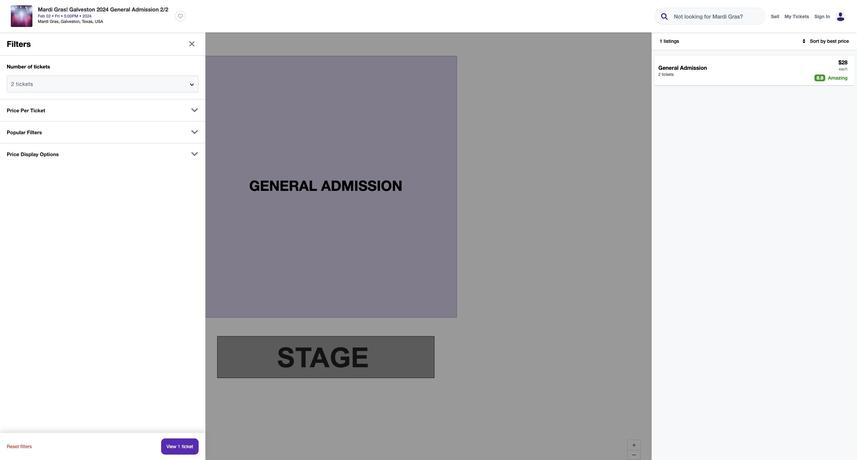 Task type: describe. For each thing, give the bounding box(es) containing it.
galveston
[[69, 6, 95, 13]]

admission inside mardi gras! galveston 2024 general admission 2/2 feb 02 • fri • 5:00pm • 2024 mardi gras , galveston, texas, usa
[[132, 6, 159, 13]]

admission inside general admission 2 tickets
[[680, 65, 707, 71]]

sign
[[815, 14, 825, 19]]

number
[[7, 64, 26, 70]]

usa
[[95, 19, 103, 24]]

my tickets link
[[785, 14, 809, 19]]

options
[[40, 151, 59, 157]]

tickets inside general admission 2 tickets
[[662, 72, 674, 77]]

1 inside 'button'
[[178, 445, 180, 450]]

mardi gras! galveston 2024 general admission 2/2 link
[[38, 5, 168, 14]]

8.9
[[817, 75, 823, 81]]

general admission 2 tickets
[[659, 65, 707, 77]]

2 mardi from the top
[[38, 19, 49, 24]]

mardi gras link
[[38, 19, 59, 24]]

0 vertical spatial tickets
[[34, 64, 50, 70]]

galveston,
[[61, 19, 81, 24]]

Not looking for Mardi Gras? search field
[[669, 8, 764, 24]]

view 1 ticket button
[[161, 439, 199, 455]]

2/2
[[160, 6, 168, 13]]

popular
[[7, 129, 26, 135]]

zoom in button image
[[631, 443, 637, 449]]

sell
[[771, 14, 779, 19]]

texas,
[[82, 19, 94, 24]]

my
[[785, 14, 791, 19]]

02
[[46, 14, 51, 19]]

reset filters
[[7, 445, 32, 450]]

3 • from the left
[[79, 14, 81, 19]]

fri
[[55, 14, 60, 19]]

2 • from the left
[[61, 14, 63, 19]]

gras!
[[54, 6, 68, 13]]

filters up number at the left
[[7, 39, 31, 49]]

,
[[59, 19, 60, 24]]

price for price per ticket
[[7, 107, 19, 114]]

by
[[821, 38, 826, 44]]

1 mardi from the top
[[38, 6, 53, 13]]

my tickets
[[785, 14, 809, 19]]

number of tickets
[[7, 64, 50, 70]]

sort
[[810, 38, 819, 44]]

5:00pm
[[64, 14, 78, 19]]

price per ticket
[[7, 107, 45, 114]]

filters right popular
[[27, 129, 42, 135]]

view
[[166, 445, 176, 450]]

filters button
[[7, 36, 40, 48]]

price for price display options
[[7, 151, 19, 157]]



Task type: vqa. For each thing, say whether or not it's contained in the screenshot.
Sort
yes



Task type: locate. For each thing, give the bounding box(es) containing it.
1 horizontal spatial admission
[[680, 65, 707, 71]]

price
[[7, 107, 19, 114], [7, 151, 19, 157]]

view 1 ticket
[[166, 445, 193, 450]]

• down galveston
[[79, 14, 81, 19]]

1 vertical spatial 2024
[[82, 14, 91, 19]]

1 horizontal spatial 2024
[[97, 6, 109, 13]]

0 vertical spatial 1
[[660, 38, 663, 44]]

1 vertical spatial general
[[659, 65, 679, 71]]

1 vertical spatial mardi
[[38, 19, 49, 24]]

1 vertical spatial price
[[7, 151, 19, 157]]

2 price from the top
[[7, 151, 19, 157]]

mardi down the feb
[[38, 19, 49, 24]]

1 left listings
[[660, 38, 663, 44]]

0 vertical spatial price
[[7, 107, 19, 114]]

sell link
[[771, 14, 779, 19]]

•
[[52, 14, 54, 19], [61, 14, 63, 19], [79, 14, 81, 19]]

feb
[[38, 14, 45, 19]]

price
[[838, 38, 849, 44]]

price display options
[[7, 151, 59, 157]]

filters up number of tickets
[[21, 39, 35, 45]]

tickets right of
[[34, 64, 50, 70]]

price left display
[[7, 151, 19, 157]]

mardi gras tickets image
[[11, 5, 32, 27]]

1 horizontal spatial •
[[61, 14, 63, 19]]

1 horizontal spatial general
[[659, 65, 679, 71]]

best
[[827, 38, 837, 44]]

tickets right 2
[[662, 72, 674, 77]]

0 horizontal spatial 1
[[178, 445, 180, 450]]

each
[[839, 67, 848, 72]]

0 horizontal spatial 2024
[[82, 14, 91, 19]]

tickets
[[34, 64, 50, 70], [662, 72, 674, 77]]

1 vertical spatial tickets
[[662, 72, 674, 77]]

general inside mardi gras! galveston 2024 general admission 2/2 feb 02 • fri • 5:00pm • 2024 mardi gras , galveston, texas, usa
[[110, 6, 130, 13]]

2
[[659, 72, 661, 77]]

price left per
[[7, 107, 19, 114]]

amazing
[[828, 75, 848, 81]]

listings
[[664, 38, 679, 44]]

0 vertical spatial 2024
[[97, 6, 109, 13]]

popular filters
[[7, 129, 42, 135]]

1 right view
[[178, 445, 180, 450]]

per
[[21, 107, 29, 114]]

gras
[[50, 19, 59, 24]]

reset
[[7, 445, 19, 450]]

1 • from the left
[[52, 14, 54, 19]]

0 horizontal spatial •
[[52, 14, 54, 19]]

1 vertical spatial admission
[[680, 65, 707, 71]]

tickets
[[793, 14, 809, 19]]

0 horizontal spatial tickets
[[34, 64, 50, 70]]

1 price from the top
[[7, 107, 19, 114]]

1 horizontal spatial 1
[[660, 38, 663, 44]]

0 horizontal spatial admission
[[132, 6, 159, 13]]

filters
[[20, 445, 32, 450]]

zoom out button image
[[631, 453, 637, 458]]

1
[[660, 38, 663, 44], [178, 445, 180, 450]]

$28
[[839, 59, 848, 66]]

in
[[826, 14, 830, 19]]

2024 up 'usa'
[[97, 6, 109, 13]]

2024 up texas,
[[82, 14, 91, 19]]

• right fri
[[61, 14, 63, 19]]

filters inside button
[[21, 39, 35, 45]]

2024
[[97, 6, 109, 13], [82, 14, 91, 19]]

filters
[[7, 39, 31, 49], [21, 39, 35, 45], [27, 129, 42, 135]]

sort by best price
[[810, 38, 849, 44]]

1 listings
[[660, 38, 679, 44]]

0 vertical spatial mardi
[[38, 6, 53, 13]]

general
[[110, 6, 130, 13], [659, 65, 679, 71]]

general inside general admission 2 tickets
[[659, 65, 679, 71]]

• right "02"
[[52, 14, 54, 19]]

0 vertical spatial general
[[110, 6, 130, 13]]

sign in link
[[815, 14, 830, 19]]

0 vertical spatial admission
[[132, 6, 159, 13]]

2 horizontal spatial •
[[79, 14, 81, 19]]

display
[[21, 151, 38, 157]]

mardi gras! galveston 2024 general admission 2/2 feb 02 • fri • 5:00pm • 2024 mardi gras , galveston, texas, usa
[[38, 6, 168, 24]]

ticket
[[30, 107, 45, 114]]

admission
[[132, 6, 159, 13], [680, 65, 707, 71]]

ticket
[[182, 445, 193, 450]]

1 horizontal spatial tickets
[[662, 72, 674, 77]]

sign in
[[815, 14, 830, 19]]

mardi up "02"
[[38, 6, 53, 13]]

1 vertical spatial 1
[[178, 445, 180, 450]]

0 horizontal spatial general
[[110, 6, 130, 13]]

of
[[27, 64, 32, 70]]

mardi
[[38, 6, 53, 13], [38, 19, 49, 24]]



